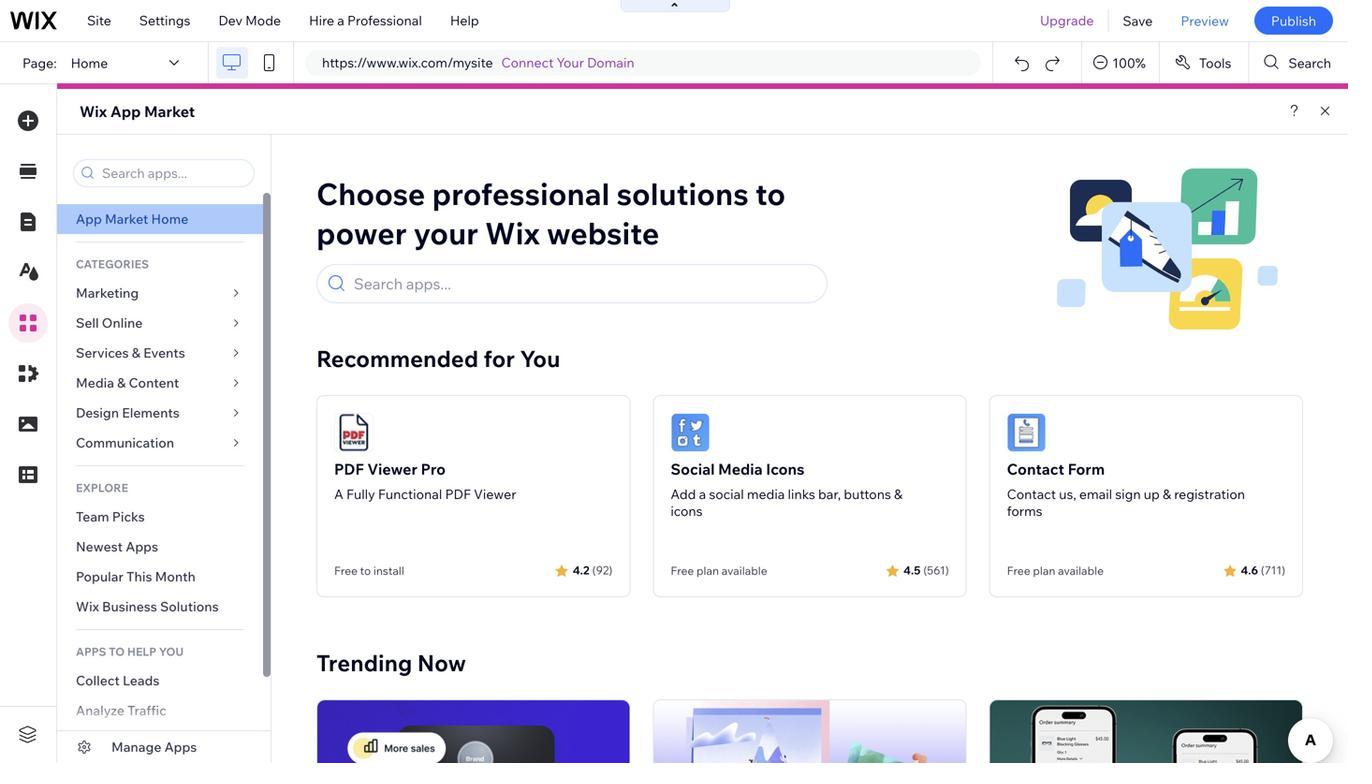 Task type: vqa. For each thing, say whether or not it's contained in the screenshot.


Task type: describe. For each thing, give the bounding box(es) containing it.
pdf viewer pro logo image
[[334, 413, 374, 452]]

(92)
[[592, 563, 613, 577]]

professional
[[347, 12, 422, 29]]

0 horizontal spatial home
[[71, 55, 108, 71]]

free plan available for contact
[[1007, 564, 1104, 578]]

free for contact form
[[1007, 564, 1031, 578]]

app inside "link"
[[76, 211, 102, 227]]

recommended for you
[[316, 345, 560, 373]]

site
[[87, 12, 111, 29]]

market inside "link"
[[105, 211, 148, 227]]

plan for icons
[[697, 564, 719, 578]]

marketing link
[[57, 278, 263, 308]]

manage apps
[[111, 739, 197, 755]]

connect
[[501, 54, 554, 71]]

trending now
[[316, 649, 466, 677]]

media & content link
[[57, 368, 263, 398]]

free for social media icons
[[671, 564, 694, 578]]

popular
[[76, 568, 124, 585]]

picks
[[112, 508, 145, 525]]

social
[[671, 460, 715, 478]]

(561)
[[924, 563, 949, 577]]

wix app market
[[80, 102, 195, 121]]

sell online
[[76, 315, 143, 331]]

popular this month link
[[57, 562, 263, 592]]

popular this month
[[76, 568, 196, 585]]

media inside social media icons add a social media links bar, buttons & icons
[[718, 460, 763, 478]]

choose professional solutions to power your wix website
[[316, 175, 786, 252]]

fully
[[346, 486, 375, 502]]

social media icons add a social media links bar, buttons & icons
[[671, 460, 903, 519]]

design
[[76, 404, 119, 421]]

app market home link
[[57, 204, 263, 234]]

links
[[788, 486, 815, 502]]

contact form logo image
[[1007, 413, 1047, 452]]

events
[[143, 345, 185, 361]]

recommended
[[316, 345, 479, 373]]

home inside "link"
[[151, 211, 188, 227]]

settings
[[139, 12, 190, 29]]

wix for wix business solutions
[[76, 598, 99, 615]]

registration
[[1174, 486, 1245, 502]]

help
[[127, 645, 156, 659]]

preview button
[[1167, 0, 1243, 41]]

tools button
[[1160, 42, 1248, 83]]

analyze traffic
[[76, 702, 166, 719]]

& inside contact form contact us, email sign up & registration forms
[[1163, 486, 1171, 502]]

available for contact
[[1058, 564, 1104, 578]]

apps
[[76, 645, 106, 659]]

100% button
[[1083, 42, 1159, 83]]

analyze traffic link
[[57, 696, 263, 726]]

search button
[[1249, 42, 1348, 83]]

0 horizontal spatial a
[[337, 12, 344, 29]]

power
[[316, 214, 407, 252]]

0 vertical spatial viewer
[[367, 460, 417, 478]]

4.2 (92)
[[573, 563, 613, 577]]

buttons
[[844, 486, 891, 502]]

services & events link
[[57, 338, 263, 368]]

hire
[[309, 12, 334, 29]]

team picks
[[76, 508, 145, 525]]

help
[[450, 12, 479, 29]]

save button
[[1109, 0, 1167, 41]]

upgrade
[[1040, 12, 1094, 29]]

pro
[[421, 460, 446, 478]]

categories
[[76, 257, 149, 271]]

newest apps
[[76, 538, 158, 555]]

mode
[[245, 12, 281, 29]]

apps for manage apps
[[164, 739, 197, 755]]

a
[[334, 486, 343, 502]]

free to install
[[334, 564, 404, 578]]

professional
[[432, 175, 610, 213]]

4.5
[[904, 563, 921, 577]]

https://www.wix.com/mysite connect your domain
[[322, 54, 635, 71]]

content
[[129, 375, 179, 391]]

trending
[[316, 649, 412, 677]]

design elements link
[[57, 398, 263, 428]]

0 vertical spatial media
[[76, 375, 114, 391]]

sell online link
[[57, 308, 263, 338]]

available for icons
[[722, 564, 767, 578]]

newest apps link
[[57, 532, 263, 562]]

icons
[[671, 503, 703, 519]]



Task type: locate. For each thing, give the bounding box(es) containing it.
3 free from the left
[[1007, 564, 1031, 578]]

collect leads
[[76, 672, 160, 689]]

market down settings
[[144, 102, 195, 121]]

icons
[[766, 460, 805, 478]]

home up marketing link
[[151, 211, 188, 227]]

to right solutions
[[756, 175, 786, 213]]

contact up forms
[[1007, 486, 1056, 502]]

0 horizontal spatial pdf
[[334, 460, 364, 478]]

apps
[[126, 538, 158, 555], [164, 739, 197, 755]]

0 horizontal spatial free
[[334, 564, 358, 578]]

free plan available for icons
[[671, 564, 767, 578]]

1 vertical spatial wix
[[485, 214, 540, 252]]

functional
[[378, 486, 442, 502]]

a right hire
[[337, 12, 344, 29]]

to left the install
[[360, 564, 371, 578]]

design elements
[[76, 404, 180, 421]]

1 vertical spatial pdf
[[445, 486, 471, 502]]

tools
[[1199, 55, 1232, 71]]

2 free from the left
[[671, 564, 694, 578]]

your
[[414, 214, 478, 252]]

viewer up functional
[[367, 460, 417, 478]]

wix for wix app market
[[80, 102, 107, 121]]

team picks link
[[57, 502, 263, 532]]

you
[[520, 345, 560, 373]]

available down us,
[[1058, 564, 1104, 578]]

plan down icons
[[697, 564, 719, 578]]

0 horizontal spatial search apps... field
[[96, 160, 248, 186]]

1 horizontal spatial free plan available
[[1007, 564, 1104, 578]]

hire a professional
[[309, 12, 422, 29]]

communication
[[76, 434, 177, 451]]

0 vertical spatial search apps... field
[[96, 160, 248, 186]]

app
[[110, 102, 141, 121], [76, 211, 102, 227]]

business
[[102, 598, 157, 615]]

2 vertical spatial wix
[[76, 598, 99, 615]]

services
[[76, 345, 129, 361]]

analyze
[[76, 702, 124, 719]]

2 plan from the left
[[1033, 564, 1056, 578]]

wix down site
[[80, 102, 107, 121]]

0 vertical spatial home
[[71, 55, 108, 71]]

viewer
[[367, 460, 417, 478], [474, 486, 516, 502]]

wix down professional
[[485, 214, 540, 252]]

publish
[[1271, 12, 1316, 29]]

free
[[334, 564, 358, 578], [671, 564, 694, 578], [1007, 564, 1031, 578]]

this
[[126, 568, 152, 585]]

0 vertical spatial to
[[756, 175, 786, 213]]

0 vertical spatial contact
[[1007, 460, 1065, 478]]

free plan available down icons
[[671, 564, 767, 578]]

manage
[[111, 739, 161, 755]]

1 free from the left
[[334, 564, 358, 578]]

plan
[[697, 564, 719, 578], [1033, 564, 1056, 578]]

online
[[102, 315, 143, 331]]

& left events
[[132, 345, 140, 361]]

4.6 (711)
[[1241, 563, 1286, 577]]

contact form contact us, email sign up & registration forms
[[1007, 460, 1245, 519]]

2 contact from the top
[[1007, 486, 1056, 502]]

1 horizontal spatial app
[[110, 102, 141, 121]]

website
[[547, 214, 660, 252]]

1 vertical spatial to
[[360, 564, 371, 578]]

0 horizontal spatial free plan available
[[671, 564, 767, 578]]

market up categories
[[105, 211, 148, 227]]

a inside social media icons add a social media links bar, buttons & icons
[[699, 486, 706, 502]]

media
[[747, 486, 785, 502]]

apps for newest apps
[[126, 538, 158, 555]]

for
[[484, 345, 515, 373]]

manage apps button
[[57, 731, 271, 763]]

1 horizontal spatial viewer
[[474, 486, 516, 502]]

add
[[671, 486, 696, 502]]

1 horizontal spatial a
[[699, 486, 706, 502]]

1 horizontal spatial apps
[[164, 739, 197, 755]]

1 vertical spatial home
[[151, 211, 188, 227]]

email
[[1079, 486, 1112, 502]]

apps inside 'link'
[[126, 538, 158, 555]]

a right add
[[699, 486, 706, 502]]

1 horizontal spatial to
[[756, 175, 786, 213]]

2 available from the left
[[1058, 564, 1104, 578]]

explore
[[76, 481, 128, 495]]

apps up this
[[126, 538, 158, 555]]

plan for contact
[[1033, 564, 1056, 578]]

pdf down pro
[[445, 486, 471, 502]]

sign
[[1115, 486, 1141, 502]]

up
[[1144, 486, 1160, 502]]

&
[[132, 345, 140, 361], [117, 375, 126, 391], [894, 486, 903, 502], [1163, 486, 1171, 502]]

1 horizontal spatial plan
[[1033, 564, 1056, 578]]

& right up
[[1163, 486, 1171, 502]]

apps inside button
[[164, 739, 197, 755]]

1 horizontal spatial search apps... field
[[348, 265, 818, 302]]

1 available from the left
[[722, 564, 767, 578]]

communication link
[[57, 428, 263, 458]]

& right buttons at the bottom of the page
[[894, 486, 903, 502]]

1 horizontal spatial media
[[718, 460, 763, 478]]

1 vertical spatial viewer
[[474, 486, 516, 502]]

1 horizontal spatial free
[[671, 564, 694, 578]]

viewer right functional
[[474, 486, 516, 502]]

free for pdf viewer pro
[[334, 564, 358, 578]]

0 vertical spatial market
[[144, 102, 195, 121]]

app market home
[[76, 211, 188, 227]]

0 horizontal spatial available
[[722, 564, 767, 578]]

solutions
[[160, 598, 219, 615]]

you
[[159, 645, 184, 659]]

elements
[[122, 404, 180, 421]]

1 vertical spatial app
[[76, 211, 102, 227]]

wix inside "link"
[[76, 598, 99, 615]]

search
[[1289, 55, 1331, 71]]

& up design elements
[[117, 375, 126, 391]]

free plan available down forms
[[1007, 564, 1104, 578]]

0 horizontal spatial apps
[[126, 538, 158, 555]]

2 free plan available from the left
[[1007, 564, 1104, 578]]

0 vertical spatial a
[[337, 12, 344, 29]]

wix business solutions link
[[57, 592, 263, 622]]

to inside choose professional solutions to power your wix website
[[756, 175, 786, 213]]

home
[[71, 55, 108, 71], [151, 211, 188, 227]]

media & content
[[76, 375, 179, 391]]

1 vertical spatial contact
[[1007, 486, 1056, 502]]

publish button
[[1255, 7, 1333, 35]]

1 free plan available from the left
[[671, 564, 767, 578]]

0 vertical spatial pdf
[[334, 460, 364, 478]]

apps down analyze traffic link
[[164, 739, 197, 755]]

0 horizontal spatial media
[[76, 375, 114, 391]]

https://www.wix.com/mysite
[[322, 54, 493, 71]]

forms
[[1007, 503, 1043, 519]]

0 vertical spatial app
[[110, 102, 141, 121]]

services & events
[[76, 345, 185, 361]]

social
[[709, 486, 744, 502]]

1 vertical spatial market
[[105, 211, 148, 227]]

2 horizontal spatial free
[[1007, 564, 1031, 578]]

month
[[155, 568, 196, 585]]

dev mode
[[219, 12, 281, 29]]

1 horizontal spatial pdf
[[445, 486, 471, 502]]

free down icons
[[671, 564, 694, 578]]

now
[[417, 649, 466, 677]]

search apps... field down website
[[348, 265, 818, 302]]

domain
[[587, 54, 635, 71]]

collect leads link
[[57, 666, 263, 696]]

marketing
[[76, 285, 139, 301]]

1 horizontal spatial home
[[151, 211, 188, 227]]

preview
[[1181, 12, 1229, 29]]

us,
[[1059, 486, 1077, 502]]

your
[[557, 54, 584, 71]]

& inside social media icons add a social media links bar, buttons & icons
[[894, 486, 903, 502]]

free left the install
[[334, 564, 358, 578]]

1 contact from the top
[[1007, 460, 1065, 478]]

pdf up the 'a'
[[334, 460, 364, 478]]

apps to help you
[[76, 645, 184, 659]]

search apps... field up app market home "link"
[[96, 160, 248, 186]]

media up social
[[718, 460, 763, 478]]

pdf viewer pro a fully functional pdf viewer
[[334, 460, 516, 502]]

0 vertical spatial apps
[[126, 538, 158, 555]]

solutions
[[617, 175, 749, 213]]

home down site
[[71, 55, 108, 71]]

save
[[1123, 12, 1153, 29]]

to
[[109, 645, 125, 659]]

wix inside choose professional solutions to power your wix website
[[485, 214, 540, 252]]

contact
[[1007, 460, 1065, 478], [1007, 486, 1056, 502]]

1 vertical spatial search apps... field
[[348, 265, 818, 302]]

1 vertical spatial media
[[718, 460, 763, 478]]

4.2
[[573, 563, 590, 577]]

choose
[[316, 175, 425, 213]]

1 vertical spatial a
[[699, 486, 706, 502]]

media up design
[[76, 375, 114, 391]]

available down social
[[722, 564, 767, 578]]

wix down popular
[[76, 598, 99, 615]]

0 horizontal spatial viewer
[[367, 460, 417, 478]]

0 vertical spatial wix
[[80, 102, 107, 121]]

social media icons logo image
[[671, 413, 710, 452]]

free down forms
[[1007, 564, 1031, 578]]

1 vertical spatial apps
[[164, 739, 197, 755]]

collect
[[76, 672, 120, 689]]

1 plan from the left
[[697, 564, 719, 578]]

available
[[722, 564, 767, 578], [1058, 564, 1104, 578]]

1 horizontal spatial available
[[1058, 564, 1104, 578]]

to
[[756, 175, 786, 213], [360, 564, 371, 578]]

Search apps... field
[[96, 160, 248, 186], [348, 265, 818, 302]]

(711)
[[1261, 563, 1286, 577]]

form
[[1068, 460, 1105, 478]]

0 horizontal spatial to
[[360, 564, 371, 578]]

wix business solutions
[[76, 598, 219, 615]]

leads
[[123, 672, 160, 689]]

plan down forms
[[1033, 564, 1056, 578]]

0 horizontal spatial app
[[76, 211, 102, 227]]

contact down contact form logo
[[1007, 460, 1065, 478]]

0 horizontal spatial plan
[[697, 564, 719, 578]]



